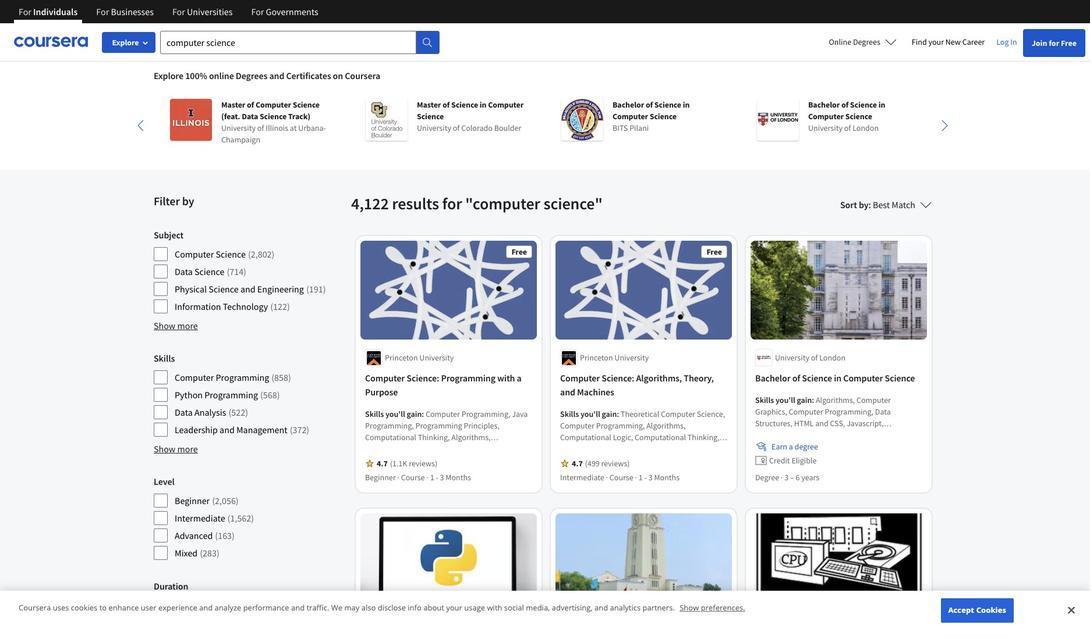 Task type: describe. For each thing, give the bounding box(es) containing it.
- for purpose
[[436, 473, 438, 484]]

of for bachelor of science in computer science university of london
[[841, 100, 849, 110]]

online
[[209, 70, 234, 82]]

accept cookies
[[948, 606, 1006, 616]]

1 for purpose
[[430, 473, 434, 484]]

in for bachelor of science in computer science university of london
[[879, 100, 885, 110]]

beginner for beginner · course · 1 - 3 months
[[365, 473, 396, 484]]

duration group
[[154, 580, 344, 633]]

a inside 'computer science: programming with a purpose'
[[517, 373, 522, 385]]

technology
[[223, 301, 268, 313]]

and inside algorithms, computer graphics, computer programming, data structures, html and css, javascript, mathematics
[[815, 419, 828, 429]]

advanced
[[175, 530, 213, 542]]

earn a degree
[[772, 442, 818, 453]]

disclose
[[378, 604, 406, 614]]

data inside the skills group
[[175, 407, 193, 419]]

· for beginner
[[397, 473, 399, 484]]

gain for algorithms,
[[602, 410, 617, 420]]

to
[[99, 604, 107, 614]]

enhance
[[109, 604, 139, 614]]

new
[[946, 37, 961, 47]]

java inside computer programming, java programming, programming principles, computational thinking, algorithms, computational logic, theoretical computer science, critical thinking, mathematical theory & analysis, problem solving, computer science
[[512, 410, 528, 420]]

information technology ( 122 )
[[175, 301, 290, 313]]

skills you'll gain : for bachelor of science in computer science
[[755, 396, 816, 406]]

match
[[892, 199, 915, 211]]

computer science: programming with a purpose
[[365, 373, 522, 399]]

for for individuals
[[19, 6, 31, 17]]

accept cookies button
[[941, 599, 1014, 624]]

universities
[[187, 6, 233, 17]]

2,056
[[215, 496, 236, 507]]

1 horizontal spatial coursera
[[345, 70, 380, 82]]

( down python programming ( 568 )
[[229, 407, 231, 419]]

4,122
[[351, 193, 389, 214]]

python
[[175, 390, 203, 401]]

show for information technology
[[154, 320, 175, 332]]

and inside subject group
[[240, 284, 255, 295]]

java inside theoretical computer science, computer programming, algorithms, computational logic, computational thinking, java programming, programming principles, computer architecture, data structures, mathematical theory & analysis
[[560, 445, 576, 455]]

programming inside computer programming, java programming, programming principles, computational thinking, algorithms, computational logic, theoretical computer science, critical thinking, mathematical theory & analysis, problem solving, computer science
[[415, 421, 462, 432]]

show preferences. link
[[680, 604, 745, 614]]

reviews) for purpose
[[409, 459, 437, 470]]

princeton for purpose
[[385, 353, 418, 364]]

0 horizontal spatial for
[[442, 193, 462, 214]]

princeton for machines
[[580, 353, 613, 364]]

100%
[[185, 70, 207, 82]]

structures, inside algorithms, computer graphics, computer programming, data structures, html and css, javascript, mathematics
[[755, 419, 793, 429]]

university inside master of computer science (feat. data science track) university of illinois at urbana- champaign
[[221, 123, 256, 133]]

0 vertical spatial for
[[1049, 38, 1059, 48]]

gain for science
[[797, 396, 812, 406]]

course for purpose
[[401, 473, 425, 484]]

sort by : best match
[[840, 199, 915, 211]]

714
[[230, 266, 243, 278]]

( inside duration group
[[247, 600, 250, 612]]

join for free link
[[1023, 29, 1085, 57]]

522
[[231, 407, 245, 419]]

programming, down computer science: programming with a purpose link
[[462, 410, 510, 420]]

machines
[[577, 387, 614, 399]]

track)
[[288, 111, 310, 122]]

(feat.
[[221, 111, 240, 122]]

html
[[794, 419, 814, 429]]

free for computer science:  algorithms, theory, and machines
[[707, 247, 722, 257]]

skills inside group
[[154, 353, 175, 365]]

· for degree
[[781, 473, 783, 484]]

( up intermediate ( 1,562 )
[[212, 496, 215, 507]]

analysis inside theoretical computer science, computer programming, algorithms, computational logic, computational thinking, java programming, programming principles, computer architecture, data structures, mathematical theory & analysis
[[641, 468, 668, 478]]

( down intermediate ( 1,562 )
[[215, 530, 218, 542]]

architecture,
[[596, 456, 640, 467]]

bachelor for bachelor of science in computer science university of london
[[808, 100, 840, 110]]

in for bachelor of science in computer science
[[834, 373, 842, 385]]

analytics
[[610, 604, 641, 614]]

subject group
[[154, 228, 344, 314]]

and left 2 on the bottom of page
[[199, 604, 213, 614]]

mixed
[[175, 548, 198, 560]]

colorado
[[461, 123, 493, 133]]

568
[[263, 390, 277, 401]]

degrees inside popup button
[[853, 37, 880, 47]]

months for algorithms,
[[654, 473, 680, 484]]

programming, down purpose
[[365, 421, 414, 432]]

social
[[504, 604, 524, 614]]

1,562
[[230, 513, 251, 525]]

by for sort
[[859, 199, 869, 211]]

princeton university for algorithms,
[[580, 353, 649, 364]]

3 for purpose
[[440, 473, 444, 484]]

performance
[[243, 604, 289, 614]]

computer inside subject group
[[175, 249, 214, 260]]

bachelor of science in computer science bits pilani
[[613, 100, 690, 133]]

more for information technology ( 122 )
[[177, 320, 198, 332]]

programming inside theoretical computer science, computer programming, algorithms, computational logic, computational thinking, java programming, programming principles, computer architecture, data structures, mathematical theory & analysis
[[628, 445, 675, 455]]

science: for algorithms,
[[602, 373, 634, 385]]

leadership
[[175, 425, 218, 436]]

we
[[331, 604, 342, 614]]

physical
[[175, 284, 207, 295]]

computer inside bachelor of science in computer science university of london
[[808, 111, 844, 122]]

science inside computer programming, java programming, programming principles, computational thinking, algorithms, computational logic, theoretical computer science, critical thinking, mathematical theory & analysis, problem solving, computer science
[[499, 468, 525, 478]]

: for and
[[617, 410, 619, 420]]

partners.
[[643, 604, 675, 614]]

hours
[[222, 600, 245, 612]]

for for universities
[[172, 6, 185, 17]]

theoretical computer science, computer programming, algorithms, computational logic, computational thinking, java programming, programming principles, computer architecture, data structures, mathematical theory & analysis
[[560, 410, 725, 478]]

uses
[[53, 604, 69, 614]]

businesses
[[111, 6, 154, 17]]

analysis inside the skills group
[[195, 407, 226, 419]]

on
[[333, 70, 343, 82]]

algorithms, computer graphics, computer programming, data structures, html and css, javascript, mathematics
[[755, 396, 891, 441]]

data inside master of computer science (feat. data science track) university of illinois at urbana- champaign
[[242, 111, 258, 122]]

sort
[[840, 199, 857, 211]]

accept
[[948, 606, 974, 616]]

of for university of london
[[811, 353, 818, 364]]

data science ( 714 )
[[175, 266, 246, 278]]

& inside computer programming, java programming, programming principles, computational thinking, algorithms, computational logic, theoretical computer science, critical thinking, mathematical theory & analysis, problem solving, computer science
[[365, 468, 370, 478]]

individuals
[[33, 6, 78, 17]]

( down the 2,056
[[227, 513, 230, 525]]

champaign
[[221, 135, 260, 145]]

skills for computer science: programming with a purpose
[[365, 410, 384, 420]]

master of computer science (feat. data science track) university of illinois at urbana- champaign
[[221, 100, 326, 145]]

python programming ( 568 )
[[175, 390, 280, 401]]

computer inside bachelor of science in computer science bits pilani
[[613, 111, 648, 122]]

1 vertical spatial a
[[789, 442, 793, 453]]

show more button for leadership
[[154, 443, 198, 457]]

university of colorado boulder image
[[366, 99, 408, 141]]

governments
[[266, 6, 318, 17]]

principles, inside computer programming, java programming, programming principles, computational thinking, algorithms, computational logic, theoretical computer science, critical thinking, mathematical theory & analysis, problem solving, computer science
[[464, 421, 500, 432]]

163
[[218, 530, 232, 542]]

(1.1k
[[390, 459, 407, 470]]

computer science ( 2,802 )
[[175, 249, 275, 260]]

explore 100% online degrees and certificates on coursera
[[154, 70, 380, 82]]

algorithms, inside algorithms, computer graphics, computer programming, data structures, html and css, javascript, mathematics
[[816, 396, 855, 406]]

urbana-
[[298, 123, 326, 133]]

algorithms, inside computer programming, java programming, programming principles, computational thinking, algorithms, computational logic, theoretical computer science, critical thinking, mathematical theory & analysis, problem solving, computer science
[[451, 433, 491, 443]]

- for machines
[[644, 473, 647, 484]]

with inside 'computer science: programming with a purpose'
[[497, 373, 515, 385]]

principles, inside theoretical computer science, computer programming, algorithms, computational logic, computational thinking, java programming, programming principles, computer architecture, data structures, mathematical theory & analysis
[[676, 445, 712, 455]]

log in
[[996, 37, 1017, 47]]

find
[[912, 37, 927, 47]]

in for master of science in computer science university of colorado boulder
[[480, 100, 487, 110]]

computer inside master of computer science (feat. data science track) university of illinois at urbana- champaign
[[256, 100, 291, 110]]

beginner for beginner ( 2,056 )
[[175, 496, 210, 507]]

logic, inside theoretical computer science, computer programming, algorithms, computational logic, computational thinking, java programming, programming principles, computer architecture, data structures, mathematical theory & analysis
[[613, 433, 633, 443]]

2 · from the left
[[426, 473, 428, 484]]

data inside theoretical computer science, computer programming, algorithms, computational logic, computational thinking, java programming, programming principles, computer architecture, data structures, mathematical theory & analysis
[[641, 456, 657, 467]]

months for programming
[[446, 473, 471, 484]]

by for filter
[[182, 194, 194, 208]]

pilani
[[630, 123, 649, 133]]

"computer
[[465, 193, 540, 214]]

data inside algorithms, computer graphics, computer programming, data structures, html and css, javascript, mathematics
[[875, 407, 891, 418]]

skills for bachelor of science in computer science
[[755, 396, 774, 406]]

skills you'll gain : for computer science: programming with a purpose
[[365, 410, 426, 420]]

programming, up architecture,
[[596, 421, 645, 432]]

intermediate for intermediate · course · 1 - 3 months
[[560, 473, 604, 484]]

less than 2 hours ( 1,363 )
[[175, 600, 274, 612]]

science, inside computer programming, java programming, programming principles, computational thinking, algorithms, computational logic, theoretical computer science, critical thinking, mathematical theory & analysis, problem solving, computer science
[[365, 456, 393, 467]]

find your new career
[[912, 37, 985, 47]]

and inside the skills group
[[220, 425, 235, 436]]

explore for explore
[[112, 37, 139, 48]]

show inside privacy alert dialog
[[680, 604, 699, 614]]

4.7 (1.1k reviews)
[[377, 459, 437, 470]]

theory inside theoretical computer science, computer programming, algorithms, computational logic, computational thinking, java programming, programming principles, computer architecture, data structures, mathematical theory & analysis
[[608, 468, 632, 478]]

physical science and engineering ( 191 )
[[175, 284, 326, 295]]

user
[[141, 604, 156, 614]]

in
[[1011, 37, 1017, 47]]

master for science
[[417, 100, 441, 110]]

online
[[829, 37, 851, 47]]

show more button for information
[[154, 319, 198, 333]]

( up physical science and engineering ( 191 )
[[248, 249, 251, 260]]

show for leadership and management
[[154, 444, 175, 455]]

bits pilani image
[[561, 99, 603, 141]]

4.7 (499 reviews)
[[572, 459, 630, 470]]

coursera image
[[14, 33, 88, 51]]

for governments
[[251, 6, 318, 17]]

degree · 3 – 6 years
[[755, 473, 819, 484]]

2 horizontal spatial free
[[1061, 38, 1077, 48]]

programming, up "4.7 (499 reviews)"
[[578, 445, 626, 455]]



Task type: vqa. For each thing, say whether or not it's contained in the screenshot.
Theory to the bottom
yes



Task type: locate. For each thing, give the bounding box(es) containing it.
1
[[430, 473, 434, 484], [639, 473, 643, 484]]

engineering
[[257, 284, 304, 295]]

0 vertical spatial a
[[517, 373, 522, 385]]

0 horizontal spatial logic,
[[418, 445, 438, 455]]

0 vertical spatial degrees
[[853, 37, 880, 47]]

1 horizontal spatial by
[[859, 199, 869, 211]]

join for free
[[1032, 38, 1077, 48]]

master for data
[[221, 100, 245, 110]]

skills for computer science:  algorithms, theory, and machines
[[560, 410, 579, 420]]

0 horizontal spatial theoretical
[[440, 445, 478, 455]]

programming, up the css,
[[825, 407, 873, 418]]

: for a
[[422, 410, 424, 420]]

: for computer
[[812, 396, 814, 406]]

computer inside the skills group
[[175, 372, 214, 384]]

bachelor up graphics,
[[755, 373, 791, 385]]

reviews) up intermediate · course · 1 - 3 months
[[601, 459, 630, 470]]

1 vertical spatial coursera
[[19, 604, 51, 614]]

privacy alert dialog
[[0, 592, 1090, 633]]

1 horizontal spatial skills you'll gain :
[[560, 410, 621, 420]]

programming, inside algorithms, computer graphics, computer programming, data structures, html and css, javascript, mathematics
[[825, 407, 873, 418]]

science: inside the computer science:  algorithms, theory, and machines
[[602, 373, 634, 385]]

course for machines
[[610, 473, 633, 484]]

122
[[273, 301, 287, 313]]

online degrees button
[[820, 29, 906, 55]]

computer programming, java programming, programming principles, computational thinking, algorithms, computational logic, theoretical computer science, critical thinking, mathematical theory & analysis, problem solving, computer science
[[365, 410, 528, 478]]

–
[[790, 473, 794, 484]]

intermediate inside level group
[[175, 513, 225, 525]]

banner navigation
[[9, 0, 328, 23]]

bits
[[613, 123, 628, 133]]

coursera inside privacy alert dialog
[[19, 604, 51, 614]]

beginner inside level group
[[175, 496, 210, 507]]

bachelor for bachelor of science in computer science
[[755, 373, 791, 385]]

mathematical inside theoretical computer science, computer programming, algorithms, computational logic, computational thinking, java programming, programming principles, computer architecture, data structures, mathematical theory & analysis
[[560, 468, 607, 478]]

2 course from the left
[[610, 473, 633, 484]]

university up the computer science:  algorithms, theory, and machines
[[615, 353, 649, 364]]

1 horizontal spatial explore
[[154, 70, 183, 82]]

skills down machines
[[560, 410, 579, 420]]

1 vertical spatial degrees
[[236, 70, 267, 82]]

show more for information technology ( 122 )
[[154, 320, 198, 332]]

0 horizontal spatial reviews)
[[409, 459, 437, 470]]

1 down 4.7 (1.1k reviews)
[[430, 473, 434, 484]]

css,
[[830, 419, 845, 429]]

for individuals
[[19, 6, 78, 17]]

2 master from the left
[[417, 100, 441, 110]]

data
[[242, 111, 258, 122], [175, 266, 193, 278], [175, 407, 193, 419], [875, 407, 891, 418], [641, 456, 657, 467]]

( down 'computer science ( 2,802 )' on the top of page
[[227, 266, 230, 278]]

· down (1.1k
[[397, 473, 399, 484]]

2 vertical spatial show
[[680, 604, 699, 614]]

What do you want to learn? text field
[[160, 31, 416, 54]]

: left best
[[869, 199, 871, 211]]

1 1 from the left
[[430, 473, 434, 484]]

months
[[446, 473, 471, 484], [654, 473, 680, 484]]

1 vertical spatial intermediate
[[175, 513, 225, 525]]

0 horizontal spatial months
[[446, 473, 471, 484]]

algorithms, up solving,
[[451, 433, 491, 443]]

data up javascript, at the bottom right
[[875, 407, 891, 418]]

bachelor of science in computer science
[[755, 373, 915, 385]]

master inside master of computer science (feat. data science track) university of illinois at urbana- champaign
[[221, 100, 245, 110]]

1 horizontal spatial mathematical
[[560, 468, 607, 478]]

mathematical
[[454, 456, 501, 467], [560, 468, 607, 478]]

analysis up leadership
[[195, 407, 226, 419]]

university of illinois at urbana-champaign image
[[170, 99, 212, 141]]

beginner down (1.1k
[[365, 473, 396, 484]]

0 vertical spatial more
[[177, 320, 198, 332]]

1 horizontal spatial analysis
[[641, 468, 668, 478]]

your
[[928, 37, 944, 47], [446, 604, 462, 614]]

london inside bachelor of science in computer science university of london
[[853, 123, 879, 133]]

with inside privacy alert dialog
[[487, 604, 502, 614]]

) inside duration group
[[271, 600, 274, 612]]

skills group
[[154, 352, 344, 438]]

0 horizontal spatial you'll
[[386, 410, 405, 420]]

show more for leadership and management ( 372 )
[[154, 444, 198, 455]]

computer programming ( 858 )
[[175, 372, 291, 384]]

bachelor of science in computer science university of london
[[808, 100, 885, 133]]

0 horizontal spatial degrees
[[236, 70, 267, 82]]

reviews) for machines
[[601, 459, 630, 470]]

0 horizontal spatial princeton
[[385, 353, 418, 364]]

princeton university for programming
[[385, 353, 454, 364]]

1 horizontal spatial a
[[789, 442, 793, 453]]

1 & from the left
[[365, 468, 370, 478]]

858
[[274, 372, 288, 384]]

of inside bachelor of science in computer science bits pilani
[[646, 100, 653, 110]]

0 horizontal spatial science:
[[407, 373, 439, 385]]

)
[[272, 249, 275, 260], [243, 266, 246, 278], [323, 284, 326, 295], [287, 301, 290, 313], [288, 372, 291, 384], [277, 390, 280, 401], [245, 407, 248, 419], [307, 425, 309, 436], [236, 496, 239, 507], [251, 513, 254, 525], [232, 530, 235, 542], [217, 548, 219, 560], [271, 600, 274, 612]]

0 vertical spatial theoretical
[[621, 410, 659, 420]]

· down "4.7 (499 reviews)"
[[606, 473, 608, 484]]

1 vertical spatial science,
[[365, 456, 393, 467]]

best
[[873, 199, 890, 211]]

theory,
[[684, 373, 714, 385]]

programming,
[[825, 407, 873, 418], [462, 410, 510, 420], [365, 421, 414, 432], [596, 421, 645, 432], [578, 445, 626, 455]]

computer inside 'computer science: programming with a purpose'
[[365, 373, 405, 385]]

filter by
[[154, 194, 194, 208]]

0 vertical spatial logic,
[[613, 433, 633, 443]]

structures, inside theoretical computer science, computer programming, algorithms, computational logic, computational thinking, java programming, programming principles, computer architecture, data structures, mathematical theory & analysis
[[659, 456, 696, 467]]

bachelor inside bachelor of science in computer science university of london
[[808, 100, 840, 110]]

0 vertical spatial structures,
[[755, 419, 793, 429]]

3 · from the left
[[606, 473, 608, 484]]

online degrees
[[829, 37, 880, 47]]

of for master of computer science (feat. data science track) university of illinois at urbana- champaign
[[247, 100, 254, 110]]

coursera left uses
[[19, 604, 51, 614]]

data right (feat.
[[242, 111, 258, 122]]

1 reviews) from the left
[[409, 459, 437, 470]]

computer inside the computer science:  algorithms, theory, and machines
[[560, 373, 600, 385]]

intermediate · course · 1 - 3 months
[[560, 473, 680, 484]]

show more button down information
[[154, 319, 198, 333]]

programming inside 'computer science: programming with a purpose'
[[441, 373, 495, 385]]

( right engineering
[[306, 284, 309, 295]]

information
[[175, 301, 221, 313]]

in inside bachelor of science in computer science bits pilani
[[683, 100, 690, 110]]

0 vertical spatial analysis
[[195, 407, 226, 419]]

bachelor right university of london image
[[808, 100, 840, 110]]

you'll for computer science:  algorithms, theory, and machines
[[581, 410, 600, 420]]

a
[[517, 373, 522, 385], [789, 442, 793, 453]]

4.7 left (1.1k
[[377, 459, 388, 470]]

4.7 for machines
[[572, 459, 583, 470]]

intermediate down (499
[[560, 473, 604, 484]]

less
[[175, 600, 192, 612]]

0 horizontal spatial gain
[[407, 410, 422, 420]]

course down architecture,
[[610, 473, 633, 484]]

university up 'computer science: programming with a purpose'
[[419, 353, 454, 364]]

theoretical up solving,
[[440, 445, 478, 455]]

& inside theoretical computer science, computer programming, algorithms, computational logic, computational thinking, java programming, programming principles, computer architecture, data structures, mathematical theory & analysis
[[634, 468, 639, 478]]

4 for from the left
[[251, 6, 264, 17]]

1 vertical spatial more
[[177, 444, 198, 455]]

1 science: from the left
[[407, 373, 439, 385]]

· left –
[[781, 473, 783, 484]]

in inside bachelor of science in computer science university of london
[[879, 100, 885, 110]]

1 vertical spatial theoretical
[[440, 445, 478, 455]]

computer science:  algorithms, theory, and machines
[[560, 373, 714, 399]]

in for bachelor of science in computer science bits pilani
[[683, 100, 690, 110]]

gain down 'computer science: programming with a purpose'
[[407, 410, 422, 420]]

5 · from the left
[[781, 473, 783, 484]]

1 horizontal spatial theory
[[608, 468, 632, 478]]

theoretical inside theoretical computer science, computer programming, algorithms, computational logic, computational thinking, java programming, programming principles, computer architecture, data structures, mathematical theory & analysis
[[621, 410, 659, 420]]

1 horizontal spatial course
[[610, 473, 633, 484]]

explore
[[112, 37, 139, 48], [154, 70, 183, 82]]

analysis,
[[372, 468, 401, 478]]

for left universities
[[172, 6, 185, 17]]

0 horizontal spatial bachelor
[[613, 100, 644, 110]]

traffic.
[[307, 604, 329, 614]]

1 horizontal spatial princeton
[[580, 353, 613, 364]]

2 princeton university from the left
[[580, 353, 649, 364]]

data right architecture,
[[641, 456, 657, 467]]

management
[[236, 425, 287, 436]]

gain up html
[[797, 396, 812, 406]]

science, down "theory,"
[[697, 410, 725, 420]]

show
[[154, 320, 175, 332], [154, 444, 175, 455], [680, 604, 699, 614]]

1 horizontal spatial bachelor
[[755, 373, 791, 385]]

science: for programming
[[407, 373, 439, 385]]

coursera right on
[[345, 70, 380, 82]]

you'll for computer science: programming with a purpose
[[386, 410, 405, 420]]

2 horizontal spatial you'll
[[776, 396, 795, 406]]

1 vertical spatial with
[[487, 604, 502, 614]]

your inside privacy alert dialog
[[446, 604, 462, 614]]

show more
[[154, 320, 198, 332], [154, 444, 198, 455]]

1,363
[[250, 600, 271, 612]]

princeton
[[385, 353, 418, 364], [580, 353, 613, 364]]

skills you'll gain : for computer science:  algorithms, theory, and machines
[[560, 410, 621, 420]]

for for governments
[[251, 6, 264, 17]]

and left 'certificates'
[[269, 70, 284, 82]]

0 horizontal spatial structures,
[[659, 456, 696, 467]]

join
[[1032, 38, 1047, 48]]

1 horizontal spatial gain
[[602, 410, 617, 420]]

0 vertical spatial show more button
[[154, 319, 198, 333]]

experience
[[158, 604, 197, 614]]

credit
[[769, 456, 790, 467]]

1 horizontal spatial your
[[928, 37, 944, 47]]

logic, inside computer programming, java programming, programming principles, computational thinking, algorithms, computational logic, theoretical computer science, critical thinking, mathematical theory & analysis, problem solving, computer science
[[418, 445, 438, 455]]

by right sort
[[859, 199, 869, 211]]

1 vertical spatial mathematical
[[560, 468, 607, 478]]

cookies
[[71, 604, 97, 614]]

theory inside computer programming, java programming, programming principles, computational thinking, algorithms, computational logic, theoretical computer science, critical thinking, mathematical theory & analysis, problem solving, computer science
[[502, 456, 526, 467]]

intermediate ( 1,562 )
[[175, 513, 254, 525]]

theoretical inside computer programming, java programming, programming principles, computational thinking, algorithms, computational logic, theoretical computer science, critical thinking, mathematical theory & analysis, problem solving, computer science
[[440, 445, 478, 455]]

2 for from the left
[[96, 6, 109, 17]]

1 horizontal spatial princeton university
[[580, 353, 649, 364]]

solving,
[[434, 468, 461, 478]]

and left traffic.
[[291, 604, 305, 614]]

critical
[[395, 456, 419, 467]]

2 3 from the left
[[649, 473, 653, 484]]

1 horizontal spatial logic,
[[613, 433, 633, 443]]

university inside bachelor of science in computer science university of london
[[808, 123, 843, 133]]

2 months from the left
[[654, 473, 680, 484]]

university left colorado
[[417, 123, 451, 133]]

princeton up purpose
[[385, 353, 418, 364]]

( up 568
[[271, 372, 274, 384]]

course down 4.7 (1.1k reviews)
[[401, 473, 425, 484]]

for right the results
[[442, 193, 462, 214]]

data down python
[[175, 407, 193, 419]]

science: inside 'computer science: programming with a purpose'
[[407, 373, 439, 385]]

and left machines
[[560, 387, 575, 399]]

2 1 from the left
[[639, 473, 643, 484]]

0 horizontal spatial your
[[446, 604, 462, 614]]

mathematical inside computer programming, java programming, programming principles, computational thinking, algorithms, computational logic, theoretical computer science, critical thinking, mathematical theory & analysis, problem solving, computer science
[[454, 456, 501, 467]]

university up bachelor of science in computer science
[[775, 353, 809, 364]]

algorithms, down computer science:  algorithms, theory, and machines "link"
[[646, 421, 686, 432]]

( down engineering
[[270, 301, 273, 313]]

more for leadership and management ( 372 )
[[177, 444, 198, 455]]

results
[[392, 193, 439, 214]]

algorithms, inside theoretical computer science, computer programming, algorithms, computational logic, computational thinking, java programming, programming principles, computer architecture, data structures, mathematical theory & analysis
[[646, 421, 686, 432]]

1 horizontal spatial 4.7
[[572, 459, 583, 470]]

illinois
[[266, 123, 288, 133]]

0 vertical spatial show more
[[154, 320, 198, 332]]

2 & from the left
[[634, 468, 639, 478]]

1 vertical spatial analysis
[[641, 468, 668, 478]]

beginner · course · 1 - 3 months
[[365, 473, 471, 484]]

2 horizontal spatial gain
[[797, 396, 812, 406]]

1 horizontal spatial science,
[[697, 410, 725, 420]]

2 show more button from the top
[[154, 443, 198, 457]]

0 vertical spatial java
[[512, 410, 528, 420]]

1 vertical spatial for
[[442, 193, 462, 214]]

you'll down machines
[[581, 410, 600, 420]]

you'll down purpose
[[386, 410, 405, 420]]

2 - from the left
[[644, 473, 647, 484]]

0 vertical spatial with
[[497, 373, 515, 385]]

computer science: programming with a purpose link
[[365, 372, 532, 400]]

and down 522
[[220, 425, 235, 436]]

2 princeton from the left
[[580, 353, 613, 364]]

1 3 from the left
[[440, 473, 444, 484]]

0 horizontal spatial explore
[[112, 37, 139, 48]]

1 horizontal spatial london
[[853, 123, 879, 133]]

0 vertical spatial intermediate
[[560, 473, 604, 484]]

1 show more from the top
[[154, 320, 198, 332]]

2 reviews) from the left
[[601, 459, 630, 470]]

explore for explore 100% online degrees and certificates on coursera
[[154, 70, 183, 82]]

mixed ( 283 )
[[175, 548, 219, 560]]

for right join
[[1049, 38, 1059, 48]]

0 horizontal spatial 1
[[430, 473, 434, 484]]

university of london image
[[757, 99, 799, 141]]

university of london
[[775, 353, 846, 364]]

theoretical down the computer science:  algorithms, theory, and machines
[[621, 410, 659, 420]]

you'll for bachelor of science in computer science
[[776, 396, 795, 406]]

skills you'll gain : down purpose
[[365, 410, 426, 420]]

4 · from the left
[[635, 473, 637, 484]]

1 horizontal spatial 1
[[639, 473, 643, 484]]

1 princeton from the left
[[385, 353, 418, 364]]

science, inside theoretical computer science, computer programming, algorithms, computational logic, computational thinking, java programming, programming principles, computer architecture, data structures, mathematical theory & analysis
[[697, 410, 725, 420]]

1 · from the left
[[397, 473, 399, 484]]

0 vertical spatial principles,
[[464, 421, 500, 432]]

1 course from the left
[[401, 473, 425, 484]]

free
[[1061, 38, 1077, 48], [512, 247, 527, 257], [707, 247, 722, 257]]

computer science:  algorithms, theory, and machines link
[[560, 372, 727, 400]]

university inside master of science in computer science university of colorado boulder
[[417, 123, 451, 133]]

1 horizontal spatial months
[[654, 473, 680, 484]]

0 vertical spatial show
[[154, 320, 175, 332]]

4.7 for purpose
[[377, 459, 388, 470]]

show right partners. at bottom
[[680, 604, 699, 614]]

of for bachelor of science in computer science
[[792, 373, 800, 385]]

1 horizontal spatial you'll
[[581, 410, 600, 420]]

university up the champaign
[[221, 123, 256, 133]]

0 vertical spatial theory
[[502, 456, 526, 467]]

: down the computer science:  algorithms, theory, and machines
[[617, 410, 619, 420]]

career
[[962, 37, 985, 47]]

0 horizontal spatial science,
[[365, 456, 393, 467]]

& down architecture,
[[634, 468, 639, 478]]

show more button down leadership
[[154, 443, 198, 457]]

3 for machines
[[649, 473, 653, 484]]

skills up python
[[154, 353, 175, 365]]

2 horizontal spatial 3
[[784, 473, 789, 484]]

level group
[[154, 475, 344, 561]]

more down information
[[177, 320, 198, 332]]

( down computer programming ( 858 )
[[260, 390, 263, 401]]

1 - from the left
[[436, 473, 438, 484]]

1 horizontal spatial principles,
[[676, 445, 712, 455]]

1 horizontal spatial 3
[[649, 473, 653, 484]]

1 for machines
[[639, 473, 643, 484]]

and inside the computer science:  algorithms, theory, and machines
[[560, 387, 575, 399]]

3 for from the left
[[172, 6, 185, 17]]

0 horizontal spatial analysis
[[195, 407, 226, 419]]

· down architecture,
[[635, 473, 637, 484]]

master up (feat.
[[221, 100, 245, 110]]

eligible
[[792, 456, 817, 467]]

bachelor of science in computer science link
[[755, 372, 922, 386]]

algorithms, inside the computer science:  algorithms, theory, and machines
[[636, 373, 682, 385]]

2 4.7 from the left
[[572, 459, 583, 470]]

3 3 from the left
[[784, 473, 789, 484]]

1 horizontal spatial intermediate
[[560, 473, 604, 484]]

show more down leadership
[[154, 444, 198, 455]]

0 horizontal spatial theory
[[502, 456, 526, 467]]

logic, up critical
[[418, 445, 438, 455]]

1 vertical spatial logic,
[[418, 445, 438, 455]]

1 horizontal spatial theoretical
[[621, 410, 659, 420]]

gain down machines
[[602, 410, 617, 420]]

0 vertical spatial science,
[[697, 410, 725, 420]]

and left analytics
[[595, 604, 608, 614]]

you'll up graphics,
[[776, 396, 795, 406]]

1 horizontal spatial master
[[417, 100, 441, 110]]

princeton university up the computer science:  algorithms, theory, and machines
[[580, 353, 649, 364]]

of for bachelor of science in computer science bits pilani
[[646, 100, 653, 110]]

may
[[344, 604, 359, 614]]

: down 'computer science: programming with a purpose'
[[422, 410, 424, 420]]

degree
[[795, 442, 818, 453]]

computer inside master of science in computer science university of colorado boulder
[[488, 100, 524, 110]]

your right about
[[446, 604, 462, 614]]

0 horizontal spatial mathematical
[[454, 456, 501, 467]]

skills up graphics,
[[755, 396, 774, 406]]

princeton up machines
[[580, 353, 613, 364]]

by right the filter at top
[[182, 194, 194, 208]]

in inside master of science in computer science university of colorado boulder
[[480, 100, 487, 110]]

1 vertical spatial show more
[[154, 444, 198, 455]]

· for intermediate
[[606, 473, 608, 484]]

show up level
[[154, 444, 175, 455]]

algorithms, left "theory,"
[[636, 373, 682, 385]]

( right mixed
[[200, 548, 203, 560]]

logic, up architecture,
[[613, 433, 633, 443]]

java
[[512, 410, 528, 420], [560, 445, 576, 455]]

1 horizontal spatial -
[[644, 473, 647, 484]]

master right university of colorado boulder image
[[417, 100, 441, 110]]

data inside subject group
[[175, 266, 193, 278]]

0 vertical spatial london
[[853, 123, 879, 133]]

university right university of london image
[[808, 123, 843, 133]]

2 horizontal spatial skills you'll gain :
[[755, 396, 816, 406]]

subject
[[154, 229, 184, 241]]

for left governments
[[251, 6, 264, 17]]

skills you'll gain : down machines
[[560, 410, 621, 420]]

·
[[397, 473, 399, 484], [426, 473, 428, 484], [606, 473, 608, 484], [635, 473, 637, 484], [781, 473, 783, 484]]

you'll
[[776, 396, 795, 406], [386, 410, 405, 420], [581, 410, 600, 420]]

: up html
[[812, 396, 814, 406]]

1 princeton university from the left
[[385, 353, 454, 364]]

credit eligible
[[769, 456, 817, 467]]

1 down architecture,
[[639, 473, 643, 484]]

2
[[215, 600, 220, 612]]

2 science: from the left
[[602, 373, 634, 385]]

programming
[[216, 372, 269, 384], [441, 373, 495, 385], [205, 390, 258, 401], [415, 421, 462, 432], [628, 445, 675, 455]]

0 horizontal spatial master
[[221, 100, 245, 110]]

and left the css,
[[815, 419, 828, 429]]

1 horizontal spatial java
[[560, 445, 576, 455]]

log
[[996, 37, 1009, 47]]

0 vertical spatial mathematical
[[454, 456, 501, 467]]

1 master from the left
[[221, 100, 245, 110]]

data up physical
[[175, 266, 193, 278]]

by
[[182, 194, 194, 208], [859, 199, 869, 211]]

course
[[401, 473, 425, 484], [610, 473, 633, 484]]

graphics,
[[755, 407, 787, 418]]

0 horizontal spatial 4.7
[[377, 459, 388, 470]]

cookies
[[976, 606, 1006, 616]]

1 horizontal spatial science:
[[602, 373, 634, 385]]

duration
[[154, 581, 188, 593]]

1 horizontal spatial reviews)
[[601, 459, 630, 470]]

explore inside popup button
[[112, 37, 139, 48]]

gain for programming
[[407, 410, 422, 420]]

0 horizontal spatial 3
[[440, 473, 444, 484]]

master inside master of science in computer science university of colorado boulder
[[417, 100, 441, 110]]

for left individuals in the left of the page
[[19, 6, 31, 17]]

bachelor for bachelor of science in computer science bits pilani
[[613, 100, 644, 110]]

intermediate for intermediate ( 1,562 )
[[175, 513, 225, 525]]

0 horizontal spatial -
[[436, 473, 438, 484]]

0 vertical spatial explore
[[112, 37, 139, 48]]

show more down information
[[154, 320, 198, 332]]

gain
[[797, 396, 812, 406], [407, 410, 422, 420], [602, 410, 617, 420]]

of for master of science in computer science university of colorado boulder
[[443, 100, 450, 110]]

advertising,
[[552, 604, 593, 614]]

free for computer science: programming with a purpose
[[512, 247, 527, 257]]

1 months from the left
[[446, 473, 471, 484]]

1 vertical spatial beginner
[[175, 496, 210, 507]]

science, up analysis,
[[365, 456, 393, 467]]

( right hours on the left
[[247, 600, 250, 612]]

2 show more from the top
[[154, 444, 198, 455]]

1 horizontal spatial structures,
[[755, 419, 793, 429]]

show down information
[[154, 320, 175, 332]]

skills down purpose
[[365, 410, 384, 420]]

analysis right "4.7 (499 reviews)"
[[641, 468, 668, 478]]

analysis
[[195, 407, 226, 419], [641, 468, 668, 478]]

1 more from the top
[[177, 320, 198, 332]]

for for businesses
[[96, 6, 109, 17]]

1 vertical spatial show
[[154, 444, 175, 455]]

bachelor inside bachelor of science in computer science bits pilani
[[613, 100, 644, 110]]

in inside bachelor of science in computer science link
[[834, 373, 842, 385]]

2 more from the top
[[177, 444, 198, 455]]

& left analysis,
[[365, 468, 370, 478]]

mathematical down architecture,
[[560, 468, 607, 478]]

None search field
[[160, 31, 440, 54]]

for businesses
[[96, 6, 154, 17]]

0 horizontal spatial a
[[517, 373, 522, 385]]

1 for from the left
[[19, 6, 31, 17]]

mathematical up solving,
[[454, 456, 501, 467]]

intermediate
[[560, 473, 604, 484], [175, 513, 225, 525]]

thinking, inside theoretical computer science, computer programming, algorithms, computational logic, computational thinking, java programming, programming principles, computer architecture, data structures, mathematical theory & analysis
[[688, 433, 720, 443]]

in
[[480, 100, 487, 110], [683, 100, 690, 110], [879, 100, 885, 110], [834, 373, 842, 385]]

1 show more button from the top
[[154, 319, 198, 333]]

purpose
[[365, 387, 398, 399]]

( right management
[[290, 425, 293, 436]]

1 vertical spatial explore
[[154, 70, 183, 82]]

info
[[408, 604, 422, 614]]

:
[[869, 199, 871, 211], [812, 396, 814, 406], [422, 410, 424, 420], [617, 410, 619, 420]]

0 horizontal spatial java
[[512, 410, 528, 420]]

0 vertical spatial your
[[928, 37, 944, 47]]

6
[[796, 473, 800, 484]]

1 horizontal spatial free
[[707, 247, 722, 257]]

0 horizontal spatial london
[[819, 353, 846, 364]]

explore down for businesses
[[112, 37, 139, 48]]

1 4.7 from the left
[[377, 459, 388, 470]]



